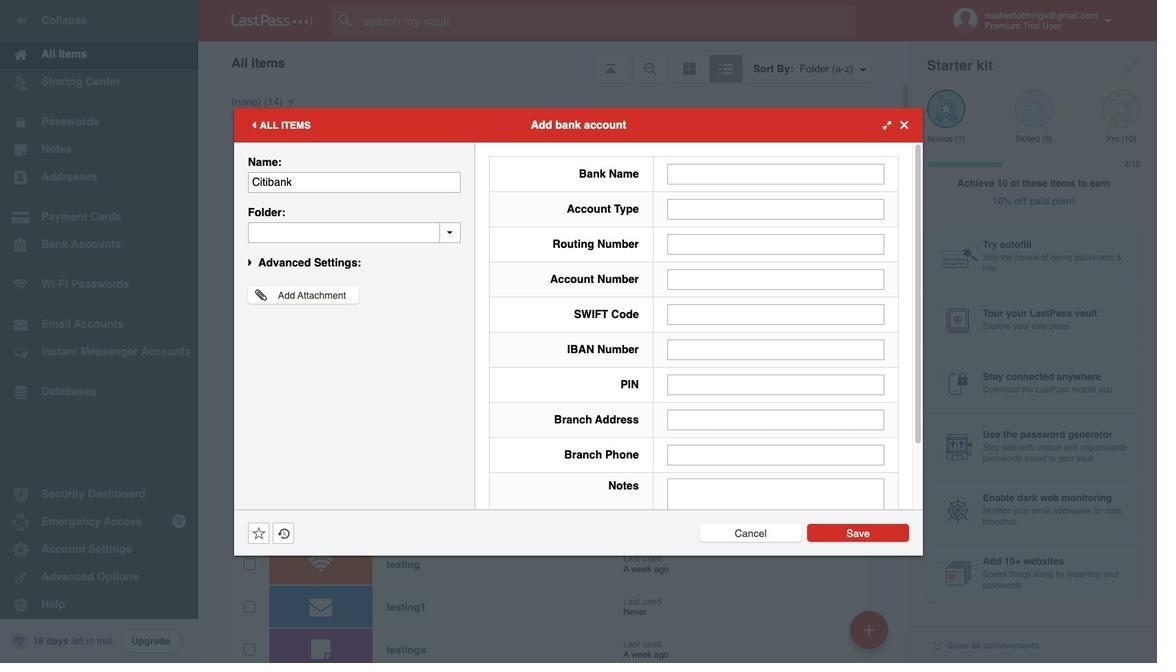 Task type: locate. For each thing, give the bounding box(es) containing it.
new item navigation
[[845, 607, 897, 663]]

new item image
[[864, 625, 874, 635]]

None text field
[[667, 164, 884, 184], [667, 199, 884, 219], [667, 269, 884, 290], [667, 304, 884, 325], [667, 339, 884, 360], [667, 374, 884, 395], [667, 409, 884, 430], [667, 445, 884, 465], [667, 164, 884, 184], [667, 199, 884, 219], [667, 269, 884, 290], [667, 304, 884, 325], [667, 339, 884, 360], [667, 374, 884, 395], [667, 409, 884, 430], [667, 445, 884, 465]]

dialog
[[234, 108, 923, 573]]

main navigation navigation
[[0, 0, 198, 663]]

search my vault text field
[[332, 6, 882, 36]]

vault options navigation
[[198, 41, 910, 83]]

None text field
[[248, 172, 461, 192], [248, 222, 461, 243], [667, 234, 884, 254], [667, 478, 884, 564], [248, 172, 461, 192], [248, 222, 461, 243], [667, 234, 884, 254], [667, 478, 884, 564]]



Task type: describe. For each thing, give the bounding box(es) containing it.
Search search field
[[332, 6, 882, 36]]

lastpass image
[[231, 14, 313, 27]]



